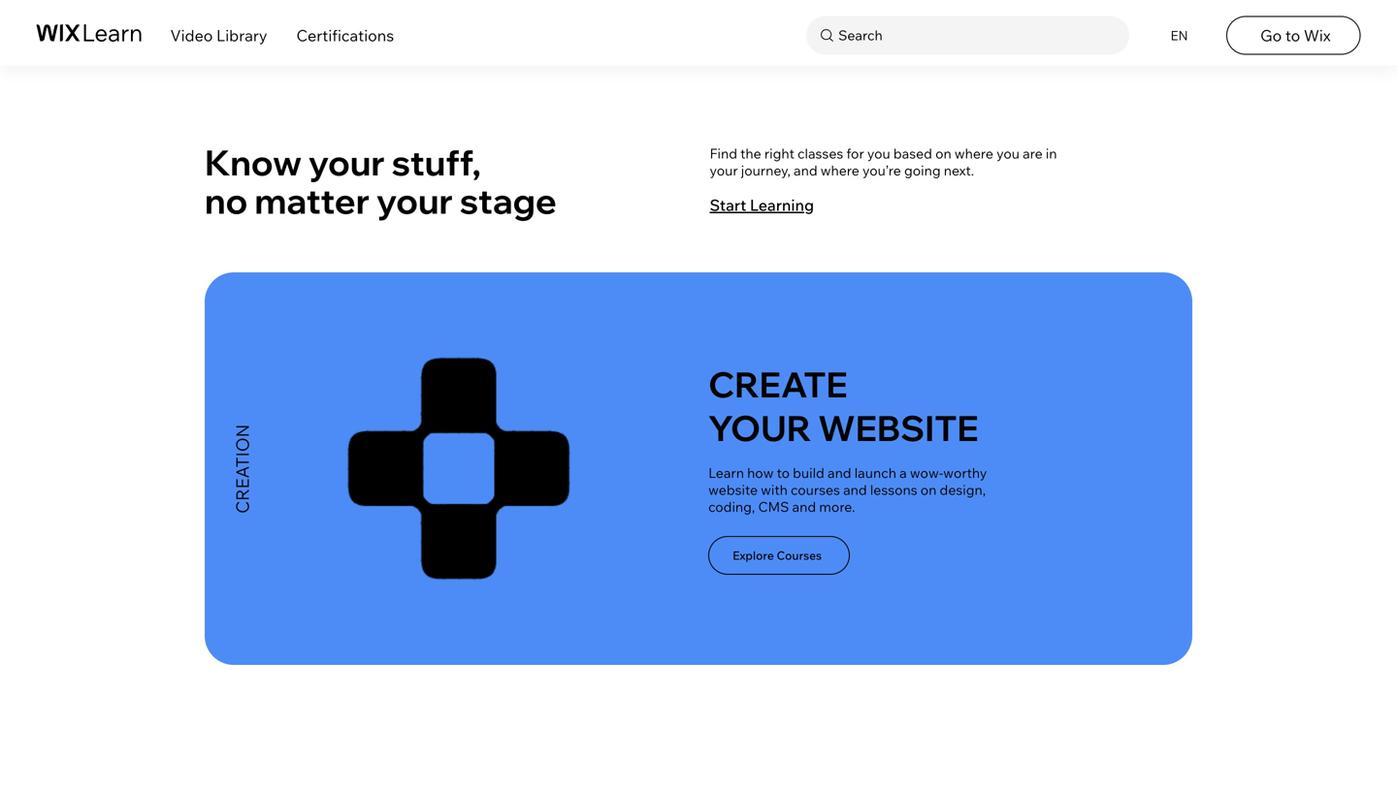 Task type: vqa. For each thing, say whether or not it's contained in the screenshot.
View within the Home Remodeling Company group
no



Task type: describe. For each thing, give the bounding box(es) containing it.
and left lessons
[[843, 482, 867, 499]]

library
[[216, 26, 267, 45]]

courses
[[777, 549, 822, 563]]

and right cms
[[792, 499, 816, 516]]

now
[[1124, 2, 1153, 19]]

your inside find the right classes for you based on where you are in your journey, and where you're going next.
[[710, 162, 738, 179]]

go to wix link
[[1227, 16, 1361, 55]]

9
[[922, 0, 930, 17]]

find the right classes for you based on where you are in your journey, and where you're going next.
[[710, 145, 1057, 179]]

lessons
[[870, 482, 918, 499]]

learn how to build and launch a wow-worthy website with courses and lessons on design, coding, cms and more.
[[708, 465, 987, 516]]

your left stuff, on the top of page
[[308, 141, 385, 184]]

create your website
[[708, 363, 979, 450]]

go
[[1261, 26, 1282, 45]]

design,
[[940, 482, 986, 499]]

1 horizontal spatial where
[[955, 145, 994, 162]]

certifications link
[[296, 26, 394, 45]]

video library link
[[170, 26, 267, 45]]

explore courses link
[[708, 537, 850, 576]]

explore
[[733, 549, 774, 563]]

wix
[[1304, 26, 1331, 45]]

more.
[[819, 499, 855, 516]]

classes
[[798, 145, 843, 162]]

stage
[[460, 179, 557, 223]]

know
[[205, 141, 302, 184]]

launch
[[855, 465, 897, 482]]

and right the build
[[828, 465, 852, 482]]

stuff,
[[392, 141, 481, 184]]

1 you from the left
[[867, 145, 891, 162]]

and inside find the right classes for you based on where you are in your journey, and where you're going next.
[[794, 162, 818, 179]]

matter
[[255, 179, 370, 223]]

start now → link
[[1090, 1, 1173, 20]]

are
[[1023, 145, 1043, 162]]

on inside find the right classes for you based on where you are in your journey, and where you're going next.
[[936, 145, 952, 162]]

courses
[[791, 482, 840, 499]]

know your stuff, no matter your stage
[[205, 141, 557, 223]]

with
[[761, 482, 788, 499]]

to inside "menu bar"
[[1286, 26, 1300, 45]]

en
[[1171, 27, 1188, 44]]

going
[[904, 162, 941, 179]]

how
[[747, 465, 774, 482]]

Search text field
[[834, 23, 1125, 48]]

cms
[[758, 499, 789, 516]]

2 you from the left
[[997, 145, 1020, 162]]

en button
[[1159, 16, 1197, 55]]

coding,
[[708, 499, 755, 516]]

learning
[[750, 196, 814, 215]]

video
[[170, 26, 213, 45]]

right
[[764, 145, 795, 162]]



Task type: locate. For each thing, give the bounding box(es) containing it.
menu bar
[[0, 0, 1397, 66]]

start for start now →
[[1090, 2, 1121, 19]]

worthy
[[943, 465, 987, 482]]

create
[[708, 363, 848, 407]]

start for start learning
[[710, 196, 746, 215]]

next.
[[944, 162, 974, 179]]

you left are
[[997, 145, 1020, 162]]

0 horizontal spatial start
[[710, 196, 746, 215]]

start left now
[[1090, 2, 1121, 19]]

start now →
[[1090, 2, 1169, 19]]

1 vertical spatial to
[[777, 465, 790, 482]]

build
[[793, 465, 825, 482]]

start
[[1090, 2, 1121, 19], [710, 196, 746, 215]]

start down journey,
[[710, 196, 746, 215]]

explore courses
[[733, 549, 822, 563]]

and right journey,
[[794, 162, 818, 179]]

website
[[818, 407, 979, 450]]

on right a
[[921, 482, 937, 499]]

you right for
[[867, 145, 891, 162]]

your left stage
[[377, 179, 453, 223]]

find
[[710, 145, 737, 162]]

where
[[955, 145, 994, 162], [821, 162, 860, 179]]

in
[[1046, 145, 1057, 162]]

0 horizontal spatial to
[[777, 465, 790, 482]]

go to wix
[[1261, 26, 1331, 45]]

1 horizontal spatial to
[[1286, 26, 1300, 45]]

journey,
[[741, 162, 791, 179]]

to
[[1286, 26, 1300, 45], [777, 465, 790, 482]]

based
[[894, 145, 932, 162]]

1 vertical spatial on
[[921, 482, 937, 499]]

1 vertical spatial start
[[710, 196, 746, 215]]

creation
[[231, 425, 253, 514]]

0 vertical spatial to
[[1286, 26, 1300, 45]]

0 horizontal spatial you
[[867, 145, 891, 162]]

to right how
[[777, 465, 790, 482]]

on inside learn how to build and launch a wow-worthy website with courses and lessons on design, coding, cms and more.
[[921, 482, 937, 499]]

where left you're
[[821, 162, 860, 179]]

start learning
[[710, 196, 814, 215]]

for
[[847, 145, 864, 162]]

you
[[867, 145, 891, 162], [997, 145, 1020, 162]]

learn
[[708, 465, 744, 482]]

0 horizontal spatial where
[[821, 162, 860, 179]]

and
[[794, 162, 818, 179], [828, 465, 852, 482], [843, 482, 867, 499], [792, 499, 816, 516]]

menu bar containing video library
[[0, 0, 1397, 66]]

you're
[[863, 162, 901, 179]]

9 lessons   |   37m
[[922, 0, 1030, 17]]

0 vertical spatial start
[[1090, 2, 1121, 19]]

1 horizontal spatial you
[[997, 145, 1020, 162]]

on right the based
[[936, 145, 952, 162]]

to right go
[[1286, 26, 1300, 45]]

0 vertical spatial on
[[936, 145, 952, 162]]

wow-
[[910, 465, 943, 482]]

a
[[900, 465, 907, 482]]

your
[[708, 407, 811, 450]]

your left the
[[710, 162, 738, 179]]

website
[[708, 482, 758, 499]]

start inside the start now → link
[[1090, 2, 1121, 19]]

to inside learn how to build and launch a wow-worthy website with courses and lessons on design, coding, cms and more.
[[777, 465, 790, 482]]

→
[[1156, 2, 1169, 19]]

certifications
[[296, 26, 394, 45]]

on
[[936, 145, 952, 162], [921, 482, 937, 499]]

start learning link
[[710, 196, 834, 215]]

the
[[740, 145, 761, 162]]

1 horizontal spatial start
[[1090, 2, 1121, 19]]

no
[[205, 179, 248, 223]]

where right going
[[955, 145, 994, 162]]

video library
[[170, 26, 267, 45]]

your
[[308, 141, 385, 184], [710, 162, 738, 179], [377, 179, 453, 223]]



